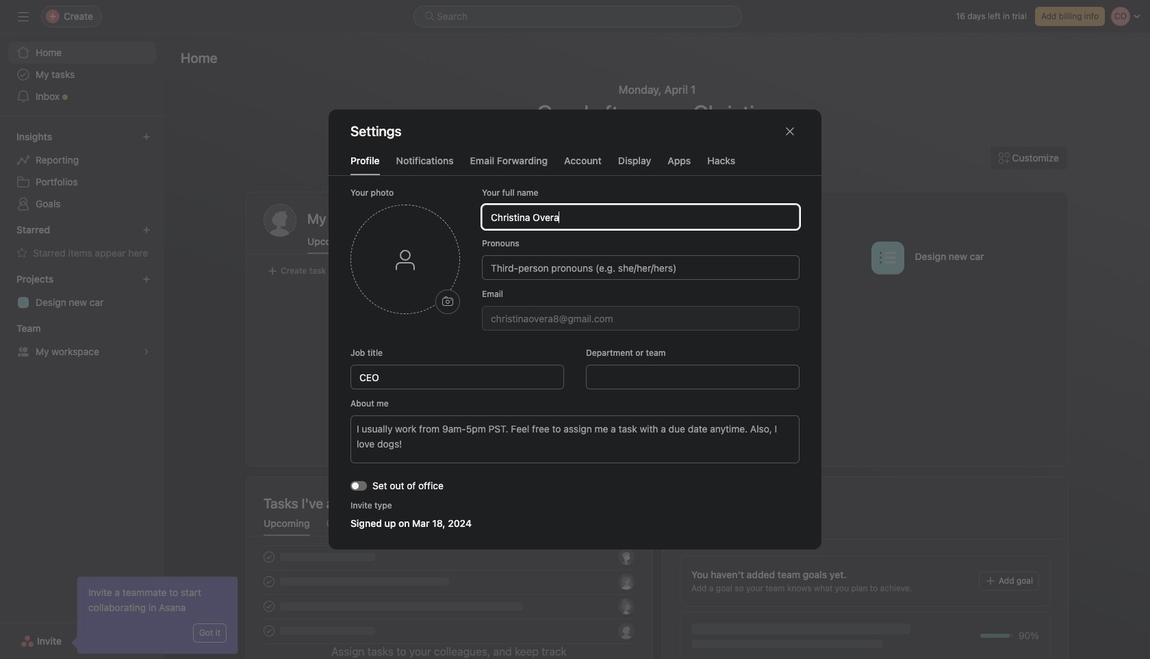 Task type: describe. For each thing, give the bounding box(es) containing it.
global element
[[0, 34, 164, 116]]

I usually work from 9am-5pm PST. Feel free to assign me a task with a due date anytime. Also, I love dogs! text field
[[351, 416, 800, 464]]

upload new photo image
[[443, 297, 454, 308]]

close this dialog image
[[785, 126, 796, 137]]

hide sidebar image
[[18, 11, 29, 22]]

settings tab list
[[329, 153, 822, 176]]

list image
[[880, 250, 896, 266]]



Task type: locate. For each thing, give the bounding box(es) containing it.
switch
[[351, 481, 367, 491]]

insights element
[[0, 125, 164, 218]]

starred element
[[0, 218, 164, 267]]

None text field
[[351, 365, 565, 390]]

projects element
[[0, 267, 164, 317]]

dialog
[[329, 110, 822, 550]]

None text field
[[482, 205, 800, 230], [482, 306, 800, 331], [586, 365, 800, 390], [482, 205, 800, 230], [482, 306, 800, 331], [586, 365, 800, 390]]

teams element
[[0, 317, 164, 366]]

tooltip
[[73, 578, 238, 654]]

list box
[[414, 5, 743, 27]]

Third-person pronouns (e.g. she/her/hers) text field
[[482, 256, 800, 280]]

add profile photo image
[[264, 204, 297, 237]]



Task type: vqa. For each thing, say whether or not it's contained in the screenshot.
Gantt
no



